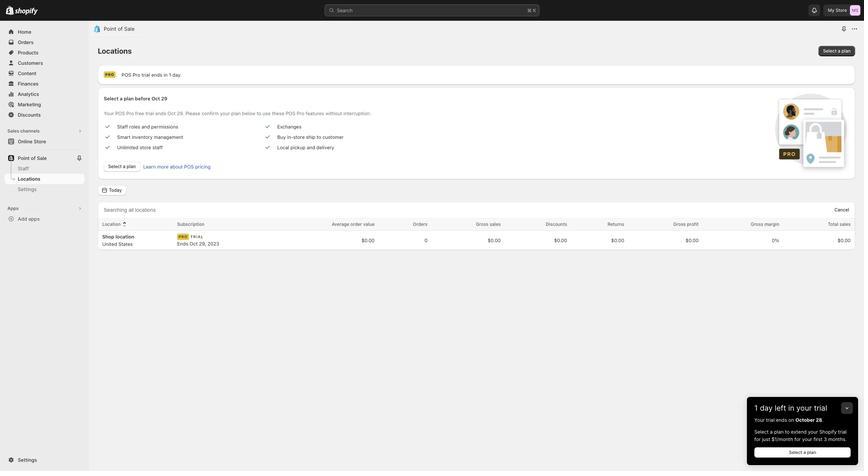 Task type: locate. For each thing, give the bounding box(es) containing it.
1 horizontal spatial a
[[804, 450, 806, 456]]

1 vertical spatial select
[[789, 450, 803, 456]]

plan inside select a plan to extend your shopify trial for just $1/month for your first 3 months.
[[774, 429, 784, 435]]

store right my
[[836, 7, 847, 13]]

1 day left in your trial element
[[747, 417, 858, 466]]

sales channels
[[7, 128, 40, 134]]

trial
[[814, 404, 827, 413], [766, 417, 775, 423], [838, 429, 847, 435]]

0 vertical spatial plan
[[774, 429, 784, 435]]

of
[[118, 26, 123, 32], [31, 155, 36, 161]]

trial inside dropdown button
[[814, 404, 827, 413]]

0 horizontal spatial point
[[18, 155, 30, 161]]

point of sale right icon for point of sale
[[104, 26, 135, 32]]

⌘
[[527, 7, 532, 13]]

select for select a plan to extend your shopify trial for just $1/month for your first 3 months.
[[755, 429, 769, 435]]

1 horizontal spatial store
[[836, 7, 847, 13]]

left
[[775, 404, 786, 413]]

your trial ends on october 28 .
[[755, 417, 824, 423]]

my store
[[828, 7, 847, 13]]

0 vertical spatial select
[[755, 429, 769, 435]]

your left first
[[802, 437, 812, 443]]

k
[[533, 7, 536, 13]]

apps
[[7, 206, 19, 211]]

online store
[[18, 139, 46, 145]]

point of sale link down online store link
[[4, 153, 75, 163]]

1 vertical spatial settings link
[[4, 455, 85, 466]]

1 vertical spatial trial
[[766, 417, 775, 423]]

store inside button
[[34, 139, 46, 145]]

icon for point of sale image
[[93, 25, 101, 33]]

point right icon for point of sale
[[104, 26, 116, 32]]

select down select a plan to extend your shopify trial for just $1/month for your first 3 months.
[[789, 450, 803, 456]]

0 horizontal spatial of
[[31, 155, 36, 161]]

1 day left in your trial
[[755, 404, 827, 413]]

2 vertical spatial your
[[802, 437, 812, 443]]

settings
[[18, 186, 37, 192], [18, 457, 37, 463]]

1 vertical spatial your
[[808, 429, 818, 435]]

2 settings from the top
[[18, 457, 37, 463]]

of right icon for point of sale
[[118, 26, 123, 32]]

0 horizontal spatial for
[[755, 437, 761, 443]]

1 vertical spatial a
[[804, 450, 806, 456]]

0 horizontal spatial plan
[[774, 429, 784, 435]]

1 settings link from the top
[[4, 184, 85, 195]]

point of sale
[[104, 26, 135, 32], [18, 155, 47, 161]]

0 horizontal spatial sale
[[37, 155, 47, 161]]

products
[[18, 50, 38, 56]]

my
[[828, 7, 835, 13]]

sale right icon for point of sale
[[124, 26, 135, 32]]

plan for select a plan
[[807, 450, 816, 456]]

0 vertical spatial a
[[770, 429, 773, 435]]

home link
[[4, 27, 85, 37]]

your up october
[[797, 404, 812, 413]]

store
[[836, 7, 847, 13], [34, 139, 46, 145]]

a down select a plan to extend your shopify trial for just $1/month for your first 3 months.
[[804, 450, 806, 456]]

1 vertical spatial point of sale
[[18, 155, 47, 161]]

trial right your
[[766, 417, 775, 423]]

your
[[797, 404, 812, 413], [808, 429, 818, 435], [802, 437, 812, 443]]

settings link
[[4, 184, 85, 195], [4, 455, 85, 466]]

plan down first
[[807, 450, 816, 456]]

0 horizontal spatial trial
[[766, 417, 775, 423]]

plan up $1/month
[[774, 429, 784, 435]]

for
[[755, 437, 761, 443], [795, 437, 801, 443]]

1 horizontal spatial trial
[[814, 404, 827, 413]]

0 horizontal spatial select
[[755, 429, 769, 435]]

1 horizontal spatial for
[[795, 437, 801, 443]]

first
[[814, 437, 823, 443]]

store down sales channels button
[[34, 139, 46, 145]]

apps
[[28, 216, 40, 222]]

0 vertical spatial store
[[836, 7, 847, 13]]

1 horizontal spatial sale
[[124, 26, 135, 32]]

0 horizontal spatial store
[[34, 139, 46, 145]]

sales channels button
[[4, 126, 85, 136]]

1 horizontal spatial of
[[118, 26, 123, 32]]

for left just
[[755, 437, 761, 443]]

point
[[104, 26, 116, 32], [18, 155, 30, 161]]

select
[[755, 429, 769, 435], [789, 450, 803, 456]]

a
[[770, 429, 773, 435], [804, 450, 806, 456]]

plan
[[774, 429, 784, 435], [807, 450, 816, 456]]

0 vertical spatial settings
[[18, 186, 37, 192]]

content
[[18, 70, 36, 76]]

online store link
[[4, 136, 85, 147]]

sale
[[124, 26, 135, 32], [37, 155, 47, 161]]

0 horizontal spatial a
[[770, 429, 773, 435]]

⌘ k
[[527, 7, 536, 13]]

select a plan
[[789, 450, 816, 456]]

point of sale up staff
[[18, 155, 47, 161]]

1 horizontal spatial plan
[[807, 450, 816, 456]]

select for select a plan
[[789, 450, 803, 456]]

1 vertical spatial sale
[[37, 155, 47, 161]]

customers link
[[4, 58, 85, 68]]

0 vertical spatial point of sale link
[[104, 26, 135, 32]]

1 vertical spatial store
[[34, 139, 46, 145]]

select up just
[[755, 429, 769, 435]]

1 vertical spatial point
[[18, 155, 30, 161]]

0 vertical spatial your
[[797, 404, 812, 413]]

a for select a plan
[[804, 450, 806, 456]]

a inside select a plan to extend your shopify trial for just $1/month for your first 3 months.
[[770, 429, 773, 435]]

trial up the 'months.'
[[838, 429, 847, 435]]

0 horizontal spatial point of sale
[[18, 155, 47, 161]]

point of sale link
[[104, 26, 135, 32], [4, 153, 75, 163]]

2 vertical spatial trial
[[838, 429, 847, 435]]

point of sale link right icon for point of sale
[[104, 26, 135, 32]]

a for select a plan to extend your shopify trial for just $1/month for your first 3 months.
[[770, 429, 773, 435]]

1 vertical spatial settings
[[18, 457, 37, 463]]

select inside select a plan to extend your shopify trial for just $1/month for your first 3 months.
[[755, 429, 769, 435]]

sale up staff link
[[37, 155, 47, 161]]

0 vertical spatial trial
[[814, 404, 827, 413]]

for down extend
[[795, 437, 801, 443]]

months.
[[829, 437, 847, 443]]

analytics
[[18, 91, 39, 97]]

point up staff
[[18, 155, 30, 161]]

1 vertical spatial point of sale link
[[4, 153, 75, 163]]

products link
[[4, 47, 85, 58]]

1
[[755, 404, 758, 413]]

0 vertical spatial sale
[[124, 26, 135, 32]]

of up staff link
[[31, 155, 36, 161]]

1 for from the left
[[755, 437, 761, 443]]

0 vertical spatial of
[[118, 26, 123, 32]]

trial up 28
[[814, 404, 827, 413]]

0 vertical spatial settings link
[[4, 184, 85, 195]]

$1/month
[[772, 437, 793, 443]]

day
[[760, 404, 773, 413]]

1 horizontal spatial point of sale
[[104, 26, 135, 32]]

1 vertical spatial plan
[[807, 450, 816, 456]]

2 horizontal spatial trial
[[838, 429, 847, 435]]

customers
[[18, 60, 43, 66]]

store for online store
[[34, 139, 46, 145]]

0 vertical spatial point
[[104, 26, 116, 32]]

shopify image
[[6, 6, 14, 15], [15, 8, 38, 15]]

select a plan to extend your shopify trial for just $1/month for your first 3 months.
[[755, 429, 847, 443]]

your up first
[[808, 429, 818, 435]]

a up just
[[770, 429, 773, 435]]

1 horizontal spatial select
[[789, 450, 803, 456]]



Task type: describe. For each thing, give the bounding box(es) containing it.
2 settings link from the top
[[4, 455, 85, 466]]

apps button
[[4, 203, 85, 214]]

orders
[[18, 39, 34, 45]]

your
[[755, 417, 765, 423]]

channels
[[20, 128, 40, 134]]

locations link
[[4, 174, 85, 184]]

your inside the 1 day left in your trial dropdown button
[[797, 404, 812, 413]]

plan for select a plan to extend your shopify trial for just $1/month for your first 3 months.
[[774, 429, 784, 435]]

search
[[337, 7, 353, 13]]

1 vertical spatial of
[[31, 155, 36, 161]]

online
[[18, 139, 32, 145]]

discounts link
[[4, 110, 85, 120]]

staff link
[[4, 163, 85, 174]]

28
[[816, 417, 822, 423]]

staff
[[18, 166, 29, 172]]

on
[[789, 417, 794, 423]]

ends
[[776, 417, 787, 423]]

0 vertical spatial point of sale
[[104, 26, 135, 32]]

shopify
[[820, 429, 837, 435]]

sales
[[7, 128, 19, 134]]

3
[[824, 437, 827, 443]]

0 horizontal spatial shopify image
[[6, 6, 14, 15]]

.
[[822, 417, 824, 423]]

locations
[[18, 176, 40, 182]]

finances link
[[4, 79, 85, 89]]

to
[[785, 429, 790, 435]]

orders link
[[4, 37, 85, 47]]

discounts
[[18, 112, 41, 118]]

marketing
[[18, 102, 41, 107]]

1 horizontal spatial point of sale link
[[104, 26, 135, 32]]

october
[[796, 417, 815, 423]]

select a plan link
[[755, 448, 851, 458]]

my store image
[[850, 5, 861, 16]]

trial inside select a plan to extend your shopify trial for just $1/month for your first 3 months.
[[838, 429, 847, 435]]

1 horizontal spatial point
[[104, 26, 116, 32]]

1 settings from the top
[[18, 186, 37, 192]]

sale inside "link"
[[37, 155, 47, 161]]

1 horizontal spatial shopify image
[[15, 8, 38, 15]]

store for my store
[[836, 7, 847, 13]]

add
[[18, 216, 27, 222]]

marketing link
[[4, 99, 85, 110]]

analytics link
[[4, 89, 85, 99]]

online store button
[[0, 136, 89, 147]]

extend
[[791, 429, 807, 435]]

point of sale inside "link"
[[18, 155, 47, 161]]

content link
[[4, 68, 85, 79]]

2 for from the left
[[795, 437, 801, 443]]

home
[[18, 29, 31, 35]]

1 day left in your trial button
[[747, 397, 858, 413]]

in
[[789, 404, 795, 413]]

add apps button
[[4, 214, 85, 224]]

0 horizontal spatial point of sale link
[[4, 153, 75, 163]]

add apps
[[18, 216, 40, 222]]

just
[[762, 437, 770, 443]]

finances
[[18, 81, 38, 87]]



Task type: vqa. For each thing, say whether or not it's contained in the screenshot.
'ONLINE STORE' icon
no



